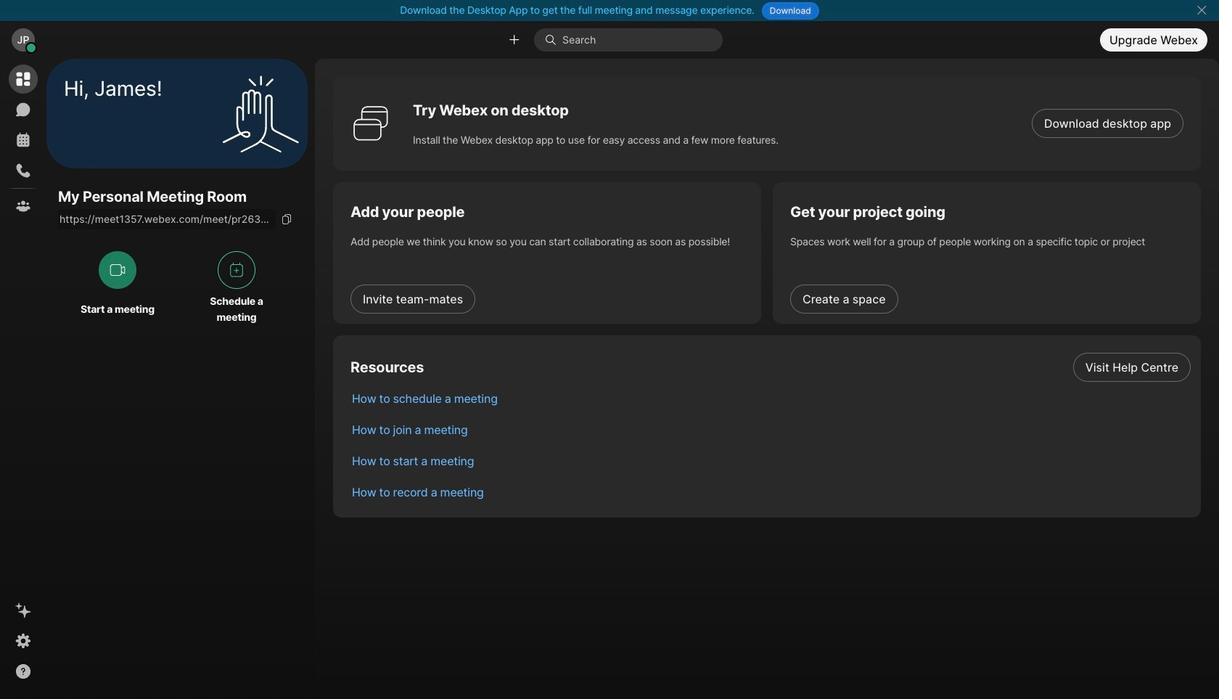 Task type: describe. For each thing, give the bounding box(es) containing it.
3 list item from the top
[[341, 414, 1202, 445]]

1 list item from the top
[[341, 351, 1202, 383]]

2 list item from the top
[[341, 383, 1202, 414]]



Task type: vqa. For each thing, say whether or not it's contained in the screenshot.
3rd list item
yes



Task type: locate. For each thing, give the bounding box(es) containing it.
cancel_16 image
[[1197, 4, 1208, 16]]

4 list item from the top
[[341, 445, 1202, 476]]

navigation
[[0, 59, 46, 699]]

list item
[[341, 351, 1202, 383], [341, 383, 1202, 414], [341, 414, 1202, 445], [341, 445, 1202, 476], [341, 476, 1202, 508]]

None text field
[[58, 209, 276, 230]]

webex tab list
[[9, 65, 38, 221]]

5 list item from the top
[[341, 476, 1202, 508]]

two hands high-fiving image
[[217, 70, 304, 157]]



